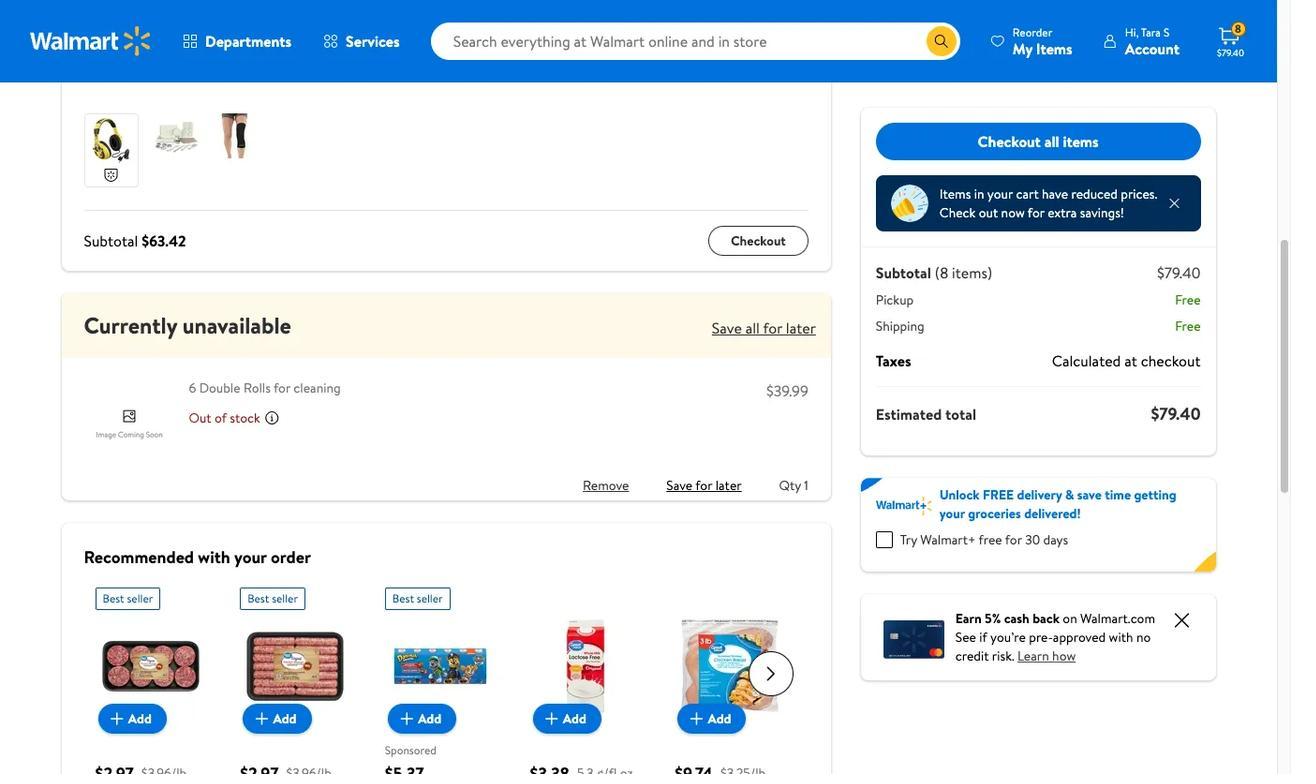 Task type: locate. For each thing, give the bounding box(es) containing it.
5%
[[985, 609, 1002, 628]]

free
[[1176, 291, 1201, 309], [1176, 317, 1201, 336]]

1 add to cart image from the left
[[251, 708, 273, 730]]

items
[[97, 63, 137, 87], [1063, 131, 1099, 152]]

recommended with your order
[[84, 546, 311, 569]]

items right 3
[[97, 63, 137, 87]]

1 vertical spatial save
[[667, 476, 693, 495]]

free for pickup
[[1176, 291, 1201, 309]]

qty 1
[[779, 476, 809, 495]]

recommended
[[84, 546, 194, 569]]

out of stock
[[189, 408, 260, 427]]

$79.40 down the 8
[[1218, 46, 1245, 59]]

capital one credit card image
[[884, 616, 945, 659]]

0 vertical spatial items
[[1037, 38, 1073, 59]]

8
[[1236, 21, 1242, 37]]

1 vertical spatial with
[[1110, 628, 1134, 647]]

1 vertical spatial $79.40
[[1158, 262, 1201, 283]]

0 horizontal spatial best seller
[[103, 591, 153, 607]]

save inside button
[[667, 476, 693, 495]]

copper compression knee brace and support sleeve for women and men - large / x-large with addon services image
[[213, 113, 258, 158]]

2 vertical spatial $79.40
[[1152, 402, 1201, 426]]

2 horizontal spatial add to cart image
[[541, 708, 563, 730]]

seller for 3rd add button from right
[[417, 591, 443, 607]]

0 vertical spatial free
[[1176, 291, 1201, 309]]

your up walmart+
[[940, 504, 965, 523]]

4 add from the left
[[563, 710, 587, 729]]

subtotal left $63.42 at the left top of page
[[84, 231, 138, 251]]

all down checkout button
[[746, 318, 760, 338]]

save for later button
[[667, 471, 742, 501]]

1 vertical spatial checkout
[[731, 232, 786, 250]]

3 seller from the left
[[417, 591, 443, 607]]

later left qty
[[716, 476, 742, 495]]

add to cart image
[[251, 708, 273, 730], [686, 708, 708, 730]]

clear search field text image
[[904, 33, 919, 48]]

1 vertical spatial free
[[1176, 317, 1201, 336]]

2 add from the left
[[273, 710, 297, 729]]

try walmart+ free for 30 days
[[901, 531, 1069, 549]]

2 horizontal spatial seller
[[417, 591, 443, 607]]

1 horizontal spatial later
[[786, 318, 816, 338]]

subtotal up pickup in the top right of the page
[[876, 262, 932, 283]]

0 horizontal spatial your
[[234, 546, 267, 569]]

0 vertical spatial with
[[198, 546, 230, 569]]

1 horizontal spatial best seller
[[248, 591, 298, 607]]

for left qty
[[696, 476, 713, 495]]

1 vertical spatial all
[[746, 318, 760, 338]]

2 free from the top
[[1176, 317, 1201, 336]]

close nudge image
[[1168, 196, 1183, 211]]

delivery
[[1018, 486, 1063, 504]]

items left in
[[940, 185, 972, 203]]

free
[[983, 486, 1014, 504]]

banner
[[861, 478, 1216, 572]]

2 best seller from the left
[[248, 591, 298, 607]]

subtotal
[[84, 231, 138, 251], [876, 262, 932, 283]]

subtotal $63.42
[[84, 231, 186, 251]]

later up $39.99
[[786, 318, 816, 338]]

1 vertical spatial later
[[716, 476, 742, 495]]

0 horizontal spatial save
[[667, 476, 693, 495]]

save for save for later
[[667, 476, 693, 495]]

qty
[[779, 476, 801, 495]]

your left order
[[234, 546, 267, 569]]

1 horizontal spatial seller
[[272, 591, 298, 607]]

$39.99
[[767, 381, 809, 401]]

3 best seller from the left
[[393, 591, 443, 607]]

2 horizontal spatial best seller
[[393, 591, 443, 607]]

0 vertical spatial subtotal
[[84, 231, 138, 251]]

30
[[1026, 531, 1041, 549]]

5 add button from the left
[[678, 704, 747, 734]]

1 horizontal spatial with
[[1110, 628, 1134, 647]]

0 vertical spatial save
[[712, 318, 742, 338]]

items up reduced
[[1063, 131, 1099, 152]]

0 horizontal spatial with
[[198, 546, 230, 569]]

0 horizontal spatial seller
[[127, 591, 153, 607]]

items inside checkout all items button
[[1063, 131, 1099, 152]]

checkout up cart
[[978, 131, 1041, 152]]

$79.40
[[1218, 46, 1245, 59], [1158, 262, 1201, 283], [1152, 402, 1201, 426]]

your
[[988, 185, 1013, 203], [940, 504, 965, 523], [234, 546, 267, 569]]

in
[[975, 185, 985, 203]]

0 horizontal spatial add to cart image
[[251, 708, 273, 730]]

your right in
[[988, 185, 1013, 203]]

later
[[786, 318, 816, 338], [716, 476, 742, 495]]

try
[[901, 531, 918, 549]]

best for fifth add button from right
[[103, 591, 124, 607]]

all for items
[[1045, 131, 1060, 152]]

0 horizontal spatial checkout
[[731, 232, 786, 250]]

0 horizontal spatial add to cart image
[[106, 708, 128, 730]]

checkout all items button
[[876, 123, 1201, 160]]

hi,
[[1126, 24, 1139, 40]]

your inside items in your cart have reduced prices. check out now for extra savings!
[[988, 185, 1013, 203]]

save for save all for later
[[712, 318, 742, 338]]

2 seller from the left
[[272, 591, 298, 607]]

add group
[[95, 580, 206, 774], [240, 580, 351, 774], [385, 580, 496, 774], [530, 580, 641, 774], [675, 580, 786, 774]]

add to cart image
[[106, 708, 128, 730], [396, 708, 418, 730], [541, 708, 563, 730]]

with left 'no'
[[1110, 628, 1134, 647]]

unavailable
[[183, 309, 291, 341]]

3 add to cart image from the left
[[541, 708, 563, 730]]

1
[[805, 476, 809, 495]]

subtotal for subtotal (8 items)
[[876, 262, 932, 283]]

departments
[[205, 31, 292, 52]]

cash
[[1005, 609, 1030, 628]]

later inside button
[[716, 476, 742, 495]]

Try Walmart+ free for 30 days checkbox
[[876, 532, 893, 548]]

getting
[[1135, 486, 1177, 504]]

for left 30
[[1006, 531, 1023, 549]]

pokemon pikachu headphones for kids with built in volume limiting feature for kid friendly safe listening with addon services image
[[89, 118, 134, 163]]

1 horizontal spatial add to cart image
[[396, 708, 418, 730]]

save
[[712, 318, 742, 338], [667, 476, 693, 495]]

items right my
[[1037, 38, 1073, 59]]

risk.
[[993, 647, 1015, 666]]

1 seller from the left
[[127, 591, 153, 607]]

2 add to cart image from the left
[[396, 708, 418, 730]]

seller for fourth add button from the right
[[272, 591, 298, 607]]

all up have
[[1045, 131, 1060, 152]]

your for order
[[234, 546, 267, 569]]

save right remove at the left bottom
[[667, 476, 693, 495]]

1 horizontal spatial add to cart image
[[686, 708, 708, 730]]

1 vertical spatial subtotal
[[876, 262, 932, 283]]

2 best from the left
[[248, 591, 269, 607]]

learn how
[[1018, 647, 1076, 666]]

remove button
[[583, 471, 629, 501]]

0 vertical spatial your
[[988, 185, 1013, 203]]

earn
[[956, 609, 982, 628]]

view all items image
[[773, 64, 803, 86]]

0 horizontal spatial later
[[716, 476, 742, 495]]

sponsored
[[385, 742, 437, 758]]

add button
[[98, 704, 167, 734], [243, 704, 312, 734], [388, 704, 457, 734], [533, 704, 602, 734], [678, 704, 747, 734]]

0 horizontal spatial subtotal
[[84, 231, 138, 251]]

banner containing unlock free delivery & save time getting your groceries delivered!
[[861, 478, 1216, 572]]

for right now on the right top
[[1028, 203, 1045, 222]]

best for fourth add button from the right
[[248, 591, 269, 607]]

best for 3rd add button from right
[[393, 591, 414, 607]]

learn how link
[[1018, 647, 1076, 666]]

calculated at checkout
[[1052, 351, 1201, 371]]

services
[[346, 31, 400, 52]]

6 double rolls for cleaning
[[189, 379, 341, 398]]

$79.40 for estimated total
[[1152, 402, 1201, 426]]

0 vertical spatial checkout
[[978, 131, 1041, 152]]

save down checkout button
[[712, 318, 742, 338]]

free
[[979, 531, 1003, 549]]

double
[[199, 379, 241, 398]]

1 free from the top
[[1176, 291, 1201, 309]]

1 best seller from the left
[[103, 591, 153, 607]]

save for later
[[667, 476, 742, 495]]

best seller for fifth add button from right
[[103, 591, 153, 607]]

with right "recommended"
[[198, 546, 230, 569]]

learn
[[1018, 647, 1050, 666]]

your inside unlock free delivery & save time getting your groceries delivered!
[[940, 504, 965, 523]]

1 horizontal spatial save
[[712, 318, 742, 338]]

for up $39.99
[[763, 318, 783, 338]]

all inside button
[[1045, 131, 1060, 152]]

credit
[[956, 647, 989, 666]]

checkout up save all for later
[[731, 232, 786, 250]]

add to cart image for fourth add button from the right
[[251, 708, 273, 730]]

1 vertical spatial items
[[940, 185, 972, 203]]

see if you're pre-approved with no credit risk.
[[956, 628, 1151, 666]]

how
[[1053, 647, 1076, 666]]

walmart.com
[[1081, 609, 1156, 628]]

out
[[189, 408, 212, 427]]

all
[[1045, 131, 1060, 152], [746, 318, 760, 338]]

add for fourth add button from the right
[[273, 710, 297, 729]]

best seller
[[103, 591, 153, 607], [248, 591, 298, 607], [393, 591, 443, 607]]

for
[[1028, 203, 1045, 222], [763, 318, 783, 338], [274, 379, 291, 398], [696, 476, 713, 495], [1006, 531, 1023, 549]]

1 horizontal spatial best
[[248, 591, 269, 607]]

checkout for checkout
[[731, 232, 786, 250]]

remove
[[583, 476, 629, 495]]

now
[[1002, 203, 1025, 222]]

pre-
[[1030, 628, 1054, 647]]

add for fifth add button from right
[[128, 710, 152, 729]]

subtotal for subtotal $63.42
[[84, 231, 138, 251]]

free shipping, arrives tomorrow, dec 6 to fri, dec 8 5675 seths dr element
[[61, 0, 831, 32]]

1 horizontal spatial items
[[1063, 131, 1099, 152]]

1 horizontal spatial items
[[1037, 38, 1073, 59]]

estimated
[[876, 404, 942, 424]]

estimated total
[[876, 404, 977, 424]]

pickup
[[876, 291, 914, 309]]

days
[[1044, 531, 1069, 549]]

1 best from the left
[[103, 591, 124, 607]]

checkout inside checkout all items button
[[978, 131, 1041, 152]]

checkout all items
[[978, 131, 1099, 152]]

1 horizontal spatial checkout
[[978, 131, 1041, 152]]

$79.40 down checkout
[[1152, 402, 1201, 426]]

0 horizontal spatial items
[[97, 63, 137, 87]]

checkout
[[978, 131, 1041, 152], [731, 232, 786, 250]]

1 vertical spatial items
[[1063, 131, 1099, 152]]

best seller for fourth add button from the right
[[248, 591, 298, 607]]

0 horizontal spatial items
[[940, 185, 972, 203]]

3 best from the left
[[393, 591, 414, 607]]

approved
[[1054, 628, 1106, 647]]

dismiss capital one banner image
[[1171, 609, 1194, 632]]

5 add from the left
[[708, 710, 732, 729]]

0 horizontal spatial best
[[103, 591, 124, 607]]

checkout inside checkout button
[[731, 232, 786, 250]]

1 add from the left
[[128, 710, 152, 729]]

search icon image
[[934, 34, 949, 49]]

3 add from the left
[[418, 710, 442, 729]]

add
[[128, 710, 152, 729], [273, 710, 297, 729], [418, 710, 442, 729], [563, 710, 587, 729], [708, 710, 732, 729]]

1 horizontal spatial subtotal
[[876, 262, 932, 283]]

2 horizontal spatial best
[[393, 591, 414, 607]]

1 horizontal spatial all
[[1045, 131, 1060, 152]]

3 add button from the left
[[388, 704, 457, 734]]

seller
[[127, 591, 153, 607], [272, 591, 298, 607], [417, 591, 443, 607]]

1 horizontal spatial your
[[940, 504, 965, 523]]

checkout button
[[709, 226, 809, 256]]

2 vertical spatial your
[[234, 546, 267, 569]]

0 vertical spatial all
[[1045, 131, 1060, 152]]

1 vertical spatial your
[[940, 504, 965, 523]]

$79.40 down close nudge "icon"
[[1158, 262, 1201, 283]]

0 horizontal spatial all
[[746, 318, 760, 338]]

2 add to cart image from the left
[[686, 708, 708, 730]]

2 horizontal spatial your
[[988, 185, 1013, 203]]

with
[[198, 546, 230, 569], [1110, 628, 1134, 647]]



Task type: vqa. For each thing, say whether or not it's contained in the screenshot.


Task type: describe. For each thing, give the bounding box(es) containing it.
currently unavailable
[[84, 309, 291, 341]]

6
[[189, 379, 196, 398]]

walmart+
[[921, 531, 976, 549]]

services button
[[308, 19, 416, 64]]

0 vertical spatial $79.40
[[1218, 46, 1245, 59]]

shipping
[[876, 317, 925, 336]]

5 add group from the left
[[675, 580, 786, 774]]

&
[[1066, 486, 1075, 504]]

checkout
[[1141, 351, 1201, 371]]

8 $79.40
[[1218, 21, 1245, 59]]

4 add group from the left
[[530, 580, 641, 774]]

all for for
[[746, 318, 760, 338]]

with inside see if you're pre-approved with no credit risk.
[[1110, 628, 1134, 647]]

unlock
[[940, 486, 980, 504]]

have
[[1042, 185, 1069, 203]]

save all for later link
[[712, 313, 816, 343]]

for right rolls
[[274, 379, 291, 398]]

prices.
[[1121, 185, 1158, 203]]

Walmart Site-Wide search field
[[431, 22, 961, 60]]

add for 1st add button from right
[[708, 710, 732, 729]]

total
[[946, 404, 977, 424]]

subtotal (8 items)
[[876, 262, 993, 283]]

your for cart
[[988, 185, 1013, 203]]

calculated
[[1052, 351, 1122, 371]]

reduced
[[1072, 185, 1118, 203]]

currently
[[84, 309, 177, 341]]

4 add button from the left
[[533, 704, 602, 734]]

out
[[979, 203, 999, 222]]

groceries
[[969, 504, 1022, 523]]

check
[[940, 203, 976, 222]]

s
[[1164, 24, 1170, 40]]

savings!
[[1081, 203, 1125, 222]]

of
[[215, 408, 227, 427]]

add to cart image for 1st add button from right
[[686, 708, 708, 730]]

hi, tara s account
[[1126, 24, 1180, 59]]

rolls
[[244, 379, 271, 398]]

1 add button from the left
[[98, 704, 167, 734]]

best seller for 3rd add button from right
[[393, 591, 443, 607]]

items inside "reorder my items"
[[1037, 38, 1073, 59]]

next slide for horizontalscrollerrecommendations list image
[[749, 652, 794, 697]]

extra
[[1048, 203, 1078, 222]]

free for shipping
[[1176, 317, 1201, 336]]

reorder
[[1013, 24, 1053, 40]]

earn 5% cash back on walmart.com
[[956, 609, 1156, 628]]

Search search field
[[431, 22, 961, 60]]

on
[[1063, 609, 1078, 628]]

seller for fifth add button from right
[[127, 591, 153, 607]]

no
[[1137, 628, 1151, 647]]

items inside items in your cart have reduced prices. check out now for extra savings!
[[940, 185, 972, 203]]

3
[[84, 63, 93, 87]]

items)
[[953, 262, 993, 283]]

cleaning
[[294, 379, 341, 398]]

at
[[1125, 351, 1138, 371]]

2 add button from the left
[[243, 704, 312, 734]]

0 vertical spatial later
[[786, 318, 816, 338]]

3 items
[[84, 63, 137, 87]]

unlock free delivery & save time getting your groceries delivered!
[[940, 486, 1177, 523]]

martha stewart everyday 20-piece bakeware combo set with addon services image
[[153, 113, 198, 158]]

0 vertical spatial items
[[97, 63, 137, 87]]

cart
[[1017, 185, 1039, 203]]

$79.40 for subtotal
[[1158, 262, 1201, 283]]

taxes
[[876, 351, 912, 371]]

$63.42
[[142, 231, 186, 251]]

you're
[[991, 628, 1026, 647]]

3 add group from the left
[[385, 580, 496, 774]]

checkout for checkout all items
[[978, 131, 1041, 152]]

delivered!
[[1025, 504, 1081, 523]]

for inside items in your cart have reduced prices. check out now for extra savings!
[[1028, 203, 1045, 222]]

back
[[1033, 609, 1060, 628]]

if
[[980, 628, 988, 647]]

add for 4th add button from left
[[563, 710, 587, 729]]

save
[[1078, 486, 1102, 504]]

see
[[956, 628, 977, 647]]

1 add group from the left
[[95, 580, 206, 774]]

stock
[[230, 408, 260, 427]]

2 add group from the left
[[240, 580, 351, 774]]

reduced price image
[[891, 185, 929, 222]]

account
[[1126, 38, 1180, 59]]

save all for later
[[712, 318, 816, 338]]

add for 3rd add button from right
[[418, 710, 442, 729]]

order
[[271, 546, 311, 569]]

1 add to cart image from the left
[[106, 708, 128, 730]]

tara
[[1142, 24, 1162, 40]]

out of stock info. check back soon! our stock changes quickly – this item may be restocked while you're shopping. tooltip
[[265, 410, 280, 425]]

(8
[[935, 262, 949, 283]]

walmart plus image
[[876, 497, 933, 516]]

for inside button
[[696, 476, 713, 495]]

departments button
[[167, 19, 308, 64]]

walmart image
[[30, 26, 152, 56]]

my
[[1013, 38, 1033, 59]]



